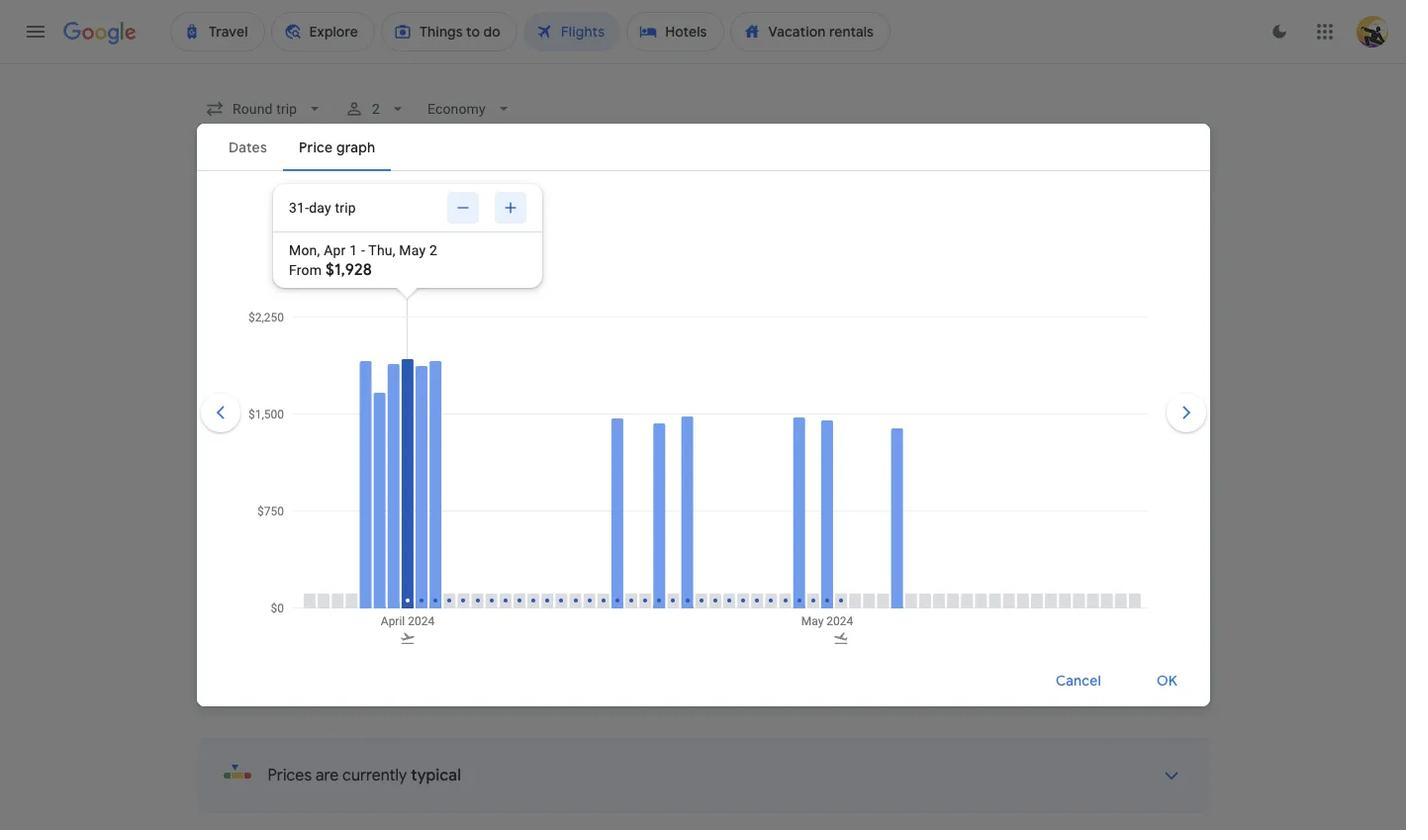 Task type: describe. For each thing, give the bounding box(es) containing it.
Return text field
[[1057, 136, 1148, 189]]

all filters
[[234, 205, 292, 223]]

1 inside 1 stop iad
[[711, 500, 718, 520]]

stop for 11 hr 34 min
[[721, 500, 753, 520]]

best departing flights main content
[[196, 278, 1210, 830]]

11 for 11 hr 52 min
[[583, 574, 595, 594]]

55
[[736, 598, 750, 612]]

trip for 31-
[[335, 200, 356, 216]]

ok button
[[1134, 657, 1202, 704]]

swap origin and destination. image
[[499, 150, 523, 174]]

scroll forward image
[[1162, 389, 1210, 436]]

1 stop flight. element for 11 hr 34 min
[[711, 500, 753, 523]]

2 inside the 1,144 kg co 2
[[934, 580, 941, 597]]

min for 11 hr 52 min
[[639, 574, 665, 594]]

– inside 11 hr 52 min lhr – chs
[[606, 598, 614, 612]]

12:15 pm – 7:07 pm american
[[289, 574, 424, 612]]

apr inside find the best price region
[[345, 281, 369, 299]]

emissions inside kg co +8% emissions
[[876, 450, 933, 463]]

cancel button
[[1033, 657, 1126, 704]]

mon,
[[289, 242, 320, 258]]

co for 1,144
[[909, 574, 934, 594]]

typical
[[411, 766, 461, 786]]

round trip
[[1076, 673, 1130, 687]]

1 left 55
[[711, 598, 718, 612]]

– 7:33 pm
[[352, 426, 426, 445]]

all filters button
[[196, 198, 308, 230]]

chs inside 11 hr 52 min lhr – chs
[[614, 598, 638, 612]]

leaves london gatwick airport at 11:50 am on monday, april 1 and arrives at charleston international airport at 7:33 pm on monday, april 1. element
[[289, 426, 426, 445]]

bags button
[[509, 198, 587, 230]]

1 up layover (1 of 1) is a 1 hr 55 min layover at charlotte douglas international airport in charlotte. element
[[711, 574, 718, 594]]

scroll backward image
[[196, 389, 244, 436]]

– inside "11 hr 34 min – chs"
[[606, 524, 614, 537]]

ranked based on price and convenience
[[196, 375, 419, 389]]

from
[[289, 262, 322, 278]]

kg inside kg co +8% emissions
[[887, 426, 904, 445]]

learn more about tracked prices image
[[315, 281, 333, 299]]

6:49 pm
[[367, 500, 425, 520]]

Departure time: 12:15 PM. text field
[[289, 500, 350, 520]]

2 round from the top
[[1076, 673, 1108, 687]]

and
[[326, 375, 346, 389]]

hr for 34
[[599, 500, 614, 520]]

+20%
[[850, 524, 880, 538]]

Arrival time: 7:07 PM. text field
[[367, 574, 424, 594]]

$2,102 round trip
[[1076, 574, 1130, 613]]

stops button
[[316, 198, 398, 230]]

7:33 pm
[[370, 426, 426, 445]]

departing
[[242, 344, 333, 369]]

Departure time: 12:15 PM. text field
[[289, 574, 350, 594]]

price
[[295, 375, 322, 389]]

stops
[[328, 205, 365, 223]]

12:15 pm – 6:49 pm austrian
[[289, 500, 425, 537]]

none search field containing all filters
[[196, 91, 1210, 262]]

2 inside popup button
[[372, 101, 380, 117]]

2102 US dollars text field
[[1083, 574, 1130, 594]]

best
[[196, 344, 238, 369]]

bos
[[777, 449, 801, 463]]

1,319
[[850, 500, 884, 520]]

1,319 kg co 2 +20% emissions
[[850, 500, 940, 538]]

apr 1 – may 1, 2024
[[345, 281, 469, 299]]

11 hr 52 min lhr – chs
[[583, 574, 665, 612]]

12:15 pm for 7:07 pm
[[289, 574, 350, 594]]

– inside 12:15 pm – 6:49 pm austrian
[[353, 500, 363, 520]]

american
[[289, 598, 341, 612]]

learn more about ranking image
[[423, 373, 441, 391]]

$2,102
[[1083, 574, 1130, 594]]

track prices
[[230, 281, 311, 299]]

co for 1,319
[[908, 500, 933, 520]]

1 – may
[[373, 281, 419, 299]]

1,144
[[850, 574, 885, 594]]

-
[[361, 242, 365, 258]]

trip for $2,102
[[1111, 599, 1130, 613]]

hr for 43
[[601, 426, 616, 445]]

4:29 pm
[[365, 648, 422, 668]]

total duration 12 hr 43 min. element
[[583, 426, 711, 448]]

43
[[620, 426, 638, 445]]

Departure text field
[[889, 136, 980, 189]]

12 hr 43 min – chs
[[583, 426, 669, 463]]

on
[[278, 375, 292, 389]]

filters
[[254, 205, 292, 223]]

emissions inside 1,319 kg co 2 +20% emissions
[[883, 524, 940, 538]]

may
[[399, 242, 426, 258]]

31-
[[289, 200, 309, 216]]



Task type: locate. For each thing, give the bounding box(es) containing it.
hr left 34 on the left bottom
[[599, 500, 614, 520]]

stop for 11 hr 52 min
[[721, 574, 753, 594]]

lhr
[[583, 598, 606, 612]]

2 vertical spatial chs
[[614, 598, 638, 612]]

min inside 12 hr 43 min – chs
[[642, 426, 669, 445]]

– left arrival time: 7:33 pm. text box
[[356, 426, 366, 445]]

11 hr 34 min – chs
[[583, 500, 666, 537]]

0 vertical spatial stop
[[721, 500, 753, 520]]

0 vertical spatial emissions
[[876, 450, 933, 463]]

emissions right +8%
[[876, 450, 933, 463]]

co right "1,319"
[[908, 500, 933, 520]]

– left 7:07 pm text box
[[353, 574, 363, 594]]

based
[[241, 375, 274, 389]]

min right 43
[[642, 426, 669, 445]]

11 up lhr
[[583, 574, 595, 594]]

total duration 11 hr 34 min. element
[[583, 500, 711, 523]]

chs down 34 on the left bottom
[[614, 524, 638, 537]]

1,
[[423, 281, 433, 299]]

emissions right +20%
[[883, 524, 940, 538]]

round left "ok" button
[[1076, 673, 1108, 687]]

hr left 55
[[722, 598, 733, 612]]

1 vertical spatial 12:15 pm
[[289, 574, 350, 594]]

1 vertical spatial round
[[1076, 673, 1108, 687]]

1 stop from the top
[[721, 500, 753, 520]]

1 vertical spatial kg
[[887, 500, 905, 520]]

0 vertical spatial 1 stop flight. element
[[711, 500, 753, 523]]

12:15 pm for 6:49 pm
[[289, 500, 350, 520]]

2
[[372, 101, 380, 117], [430, 242, 438, 258], [933, 506, 940, 523], [934, 580, 941, 597]]

hr right "12" on the bottom of the page
[[601, 426, 616, 445]]

12
[[583, 426, 597, 445]]

12:15 pm inside 12:15 pm – 6:49 pm austrian
[[289, 500, 350, 520]]

co inside kg co +8% emissions
[[908, 426, 933, 445]]

11
[[583, 500, 595, 520], [583, 574, 595, 594]]

round inside $2,102 round trip
[[1076, 599, 1108, 613]]

1 vertical spatial emissions
[[883, 524, 940, 538]]

11 for 11 hr 34 min
[[583, 500, 595, 520]]

ok
[[1157, 672, 1178, 689]]

stop up 55
[[721, 574, 753, 594]]

1 round from the top
[[1076, 599, 1108, 613]]

1 right 34 on the left bottom
[[711, 500, 718, 520]]

0 vertical spatial chs
[[616, 449, 640, 463]]

round down $2,102
[[1076, 599, 1108, 613]]

layover (1 of 1) is a 1 hr 55 min layover at charlotte douglas international airport in charlotte. element
[[711, 597, 840, 613]]

best flights, change sort order. image
[[1178, 369, 1202, 393]]

12:15 pm inside 12:15 pm – 7:07 pm american
[[289, 574, 350, 594]]

chs
[[616, 449, 640, 463], [614, 524, 638, 537], [614, 598, 638, 612]]

clt
[[777, 598, 798, 612]]

2 stop from the top
[[721, 574, 753, 594]]

find the best price region
[[196, 278, 1210, 330]]

apr up $1,928
[[324, 242, 346, 258]]

11 left 34 on the left bottom
[[583, 500, 595, 520]]

0 vertical spatial apr
[[324, 242, 346, 258]]

thu,
[[369, 242, 396, 258]]

chs down 52 at left
[[614, 598, 638, 612]]

– down total duration 11 hr 34 min. "element"
[[606, 524, 614, 537]]

currently
[[343, 766, 407, 786]]

kg for 1,319
[[887, 500, 905, 520]]

iad
[[777, 524, 797, 537]]

2 vertical spatial co
[[909, 574, 934, 594]]

apr inside mon, apr 1 - thu, may 2 from $1,928
[[324, 242, 346, 258]]

hr for 52
[[599, 574, 614, 594]]

min inside 11 hr 52 min lhr – chs
[[639, 574, 665, 594]]

hr inside 12 hr 43 min – chs
[[601, 426, 616, 445]]

trip
[[335, 200, 356, 216], [1111, 599, 1130, 613], [1111, 673, 1130, 687]]

stop inside 1 stop iad
[[721, 500, 753, 520]]

1 stop 1 hr 55 min clt
[[711, 574, 798, 612]]

avg emissions
[[850, 598, 931, 612]]

chs for 43
[[616, 449, 640, 463]]

1 vertical spatial chs
[[614, 524, 638, 537]]

kg up the avg emissions
[[888, 574, 906, 594]]

–
[[356, 426, 366, 445], [608, 449, 616, 463], [353, 500, 363, 520], [606, 524, 614, 537], [353, 574, 363, 594], [606, 598, 614, 612]]

0 vertical spatial 12:15 pm
[[289, 500, 350, 520]]

0 vertical spatial trip
[[335, 200, 356, 216]]

round
[[1076, 599, 1108, 613], [1076, 673, 1108, 687]]

1 vertical spatial co
[[908, 500, 933, 520]]

prices
[[268, 766, 312, 786]]

1 1 stop flight. element from the top
[[711, 500, 753, 523]]

2 1 stop flight. element from the top
[[711, 574, 753, 597]]

1 stop iad
[[711, 500, 797, 537]]

co inside the 1,144 kg co 2
[[909, 574, 934, 594]]

prices are currently typical
[[268, 766, 461, 786]]

Arrival time: 6:49 PM. text field
[[367, 500, 425, 520]]

2 button
[[336, 91, 416, 127]]

– inside 12 hr 43 min – chs
[[608, 449, 616, 463]]

– up austrian
[[353, 500, 363, 520]]

trip down the 2102 us dollars text field
[[1111, 599, 1130, 613]]

1 stop flight. element up 1 stop 1 hr 55 min clt
[[711, 500, 753, 523]]

prices
[[270, 281, 311, 299]]

hr left 52 at left
[[599, 574, 614, 594]]

leaves heathrow airport at 12:15 pm on monday, april 1 and arrives at charleston international airport at 7:07 pm on monday, april 1. element
[[289, 574, 424, 594]]

best departing flights
[[196, 344, 395, 369]]

apr
[[324, 242, 346, 258], [345, 281, 369, 299]]

12:15 pm up american
[[289, 574, 350, 594]]

0 vertical spatial kg
[[887, 426, 904, 445]]

min right 34 on the left bottom
[[639, 500, 666, 520]]

co inside 1,319 kg co 2 +20% emissions
[[908, 500, 933, 520]]

1 stop flight. element for 11 hr 52 min
[[711, 574, 753, 597]]

1 vertical spatial stop
[[721, 574, 753, 594]]

are
[[316, 766, 339, 786]]

track
[[230, 281, 266, 299]]

2 12:15 pm from the top
[[289, 574, 350, 594]]

cancel
[[1057, 672, 1102, 689]]

trip right cancel
[[1111, 673, 1130, 687]]

hr
[[601, 426, 616, 445], [599, 500, 614, 520], [599, 574, 614, 594], [722, 598, 733, 612]]

1901 US dollars text field
[[1084, 500, 1130, 520]]

hr inside 1 stop 1 hr 55 min clt
[[722, 598, 733, 612]]

ranked
[[196, 375, 237, 389]]

chs inside 12 hr 43 min – chs
[[616, 449, 640, 463]]

kg co +8% emissions
[[850, 426, 933, 463]]

mon, apr 1 - thu, may 2 from $1,928
[[289, 242, 438, 280]]

stop inside 1 stop 1 hr 55 min clt
[[721, 574, 753, 594]]

1 vertical spatial 11
[[583, 574, 595, 594]]

stop
[[721, 500, 753, 520], [721, 574, 753, 594]]

chs for 34
[[614, 524, 638, 537]]

hr inside "11 hr 34 min – chs"
[[599, 500, 614, 520]]

0 vertical spatial 11
[[583, 500, 595, 520]]

airlines button
[[406, 198, 501, 230]]

2024
[[436, 281, 469, 299]]

trip right the day
[[335, 200, 356, 216]]

flights
[[337, 344, 395, 369]]

bags
[[521, 205, 553, 223]]

austrian
[[336, 524, 382, 537]]

co up the avg emissions
[[909, 574, 934, 594]]

11 inside "11 hr 34 min – chs"
[[583, 500, 595, 520]]

52
[[618, 574, 635, 594]]

Arrival time: 7:33 PM. text field
[[370, 426, 426, 445]]

1 stop flight. element
[[711, 500, 753, 523], [711, 574, 753, 597]]

emissions down the 1,144 kg co 2
[[874, 598, 931, 612]]

2 vertical spatial emissions
[[874, 598, 931, 612]]

day
[[309, 200, 331, 216]]

all
[[234, 205, 251, 223]]

total duration 11 hr 52 min. element
[[583, 574, 711, 597]]

– down total duration 11 hr 52 min. element
[[606, 598, 614, 612]]

kg
[[887, 426, 904, 445], [887, 500, 905, 520], [888, 574, 906, 594]]

11 inside 11 hr 52 min lhr – chs
[[583, 574, 595, 594]]

min
[[642, 426, 669, 445], [639, 500, 666, 520], [639, 574, 665, 594], [753, 598, 774, 612]]

$1,928
[[326, 260, 372, 280]]

31-day trip
[[289, 200, 356, 216]]

34
[[618, 500, 636, 520]]

0 vertical spatial round
[[1076, 599, 1108, 613]]

kg right "1,319"
[[887, 500, 905, 520]]

1 11 from the top
[[583, 500, 595, 520]]

trip inside $2,102 round trip
[[1111, 599, 1130, 613]]

1 12:15 pm from the top
[[289, 500, 350, 520]]

emissions
[[876, 450, 933, 463], [883, 524, 940, 538], [874, 598, 931, 612]]

1 stop flight. element up 55
[[711, 574, 753, 597]]

1 vertical spatial 1 stop flight. element
[[711, 574, 753, 597]]

leaves heathrow airport at 12:15 pm on monday, april 1 and arrives at charleston international airport at 6:49 pm on monday, april 1. element
[[289, 500, 425, 520]]

apr down $1,928
[[345, 281, 369, 299]]

stop up 1 stop 1 hr 55 min clt
[[721, 500, 753, 520]]

2 11 from the top
[[583, 574, 595, 594]]

min inside 1 stop 1 hr 55 min clt
[[753, 598, 774, 612]]

+8%
[[850, 450, 873, 463]]

avg
[[850, 598, 871, 612]]

12:15 pm up austrian
[[289, 500, 350, 520]]

1
[[350, 242, 358, 258], [711, 500, 718, 520], [711, 574, 718, 594], [711, 598, 718, 612]]

hr inside 11 hr 52 min lhr – chs
[[599, 574, 614, 594]]

– inside 12:15 pm – 7:07 pm american
[[353, 574, 363, 594]]

chs down 43
[[616, 449, 640, 463]]

1 left -
[[350, 242, 358, 258]]

1 inside mon, apr 1 - thu, may 2 from $1,928
[[350, 242, 358, 258]]

None search field
[[196, 91, 1210, 262]]

min inside "11 hr 34 min – chs"
[[639, 500, 666, 520]]

kg for 1,144
[[888, 574, 906, 594]]

1 vertical spatial apr
[[345, 281, 369, 299]]

min right 55
[[753, 598, 774, 612]]

min right 52 at left
[[639, 574, 665, 594]]

kg up 1,319 kg co 2 +20% emissions
[[887, 426, 904, 445]]

1 vertical spatial trip
[[1111, 599, 1130, 613]]

airlines
[[418, 205, 468, 223]]

2 inside mon, apr 1 - thu, may 2 from $1,928
[[430, 242, 438, 258]]

kg inside the 1,144 kg co 2
[[888, 574, 906, 594]]

7:07 pm
[[367, 574, 424, 594]]

2 vertical spatial kg
[[888, 574, 906, 594]]

– down total duration 12 hr 43 min. element on the bottom
[[608, 449, 616, 463]]

$1,901
[[1084, 500, 1130, 520]]

convenience
[[349, 375, 419, 389]]

2 vertical spatial trip
[[1111, 673, 1130, 687]]

min for 12 hr 43 min
[[642, 426, 669, 445]]

min for 11 hr 34 min
[[639, 500, 666, 520]]

2 inside 1,319 kg co 2 +20% emissions
[[933, 506, 940, 523]]

co up 1,319 kg co 2 +20% emissions
[[908, 426, 933, 445]]

chs inside "11 hr 34 min – chs"
[[614, 524, 638, 537]]

0 vertical spatial co
[[908, 426, 933, 445]]

co
[[908, 426, 933, 445], [908, 500, 933, 520], [909, 574, 934, 594]]

1,144 kg co 2
[[850, 574, 941, 597]]

12:15 pm
[[289, 500, 350, 520], [289, 574, 350, 594]]

kg inside 1,319 kg co 2 +20% emissions
[[887, 500, 905, 520]]



Task type: vqa. For each thing, say whether or not it's contained in the screenshot.
812 carson st, carson, ca 90745
no



